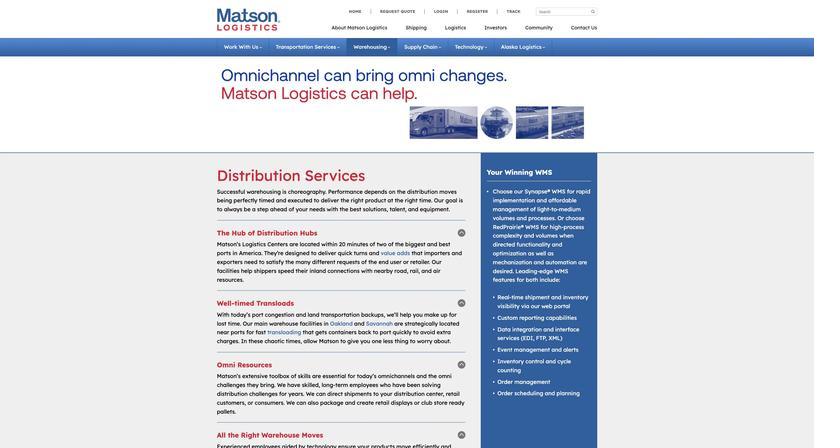 Task type: describe. For each thing, give the bounding box(es) containing it.
0 vertical spatial distribution
[[217, 166, 301, 185]]

executed
[[288, 197, 313, 204]]

matson's extensive toolbox of skills are essential for today's omnichannels and the omni challenges they bring. we have skilled, long-term employees who have been solving distribution challenges for years. we can direct shipments to your distribution center, retail customers, or consumers. we can also package and create retail displays or club store ready pallets.
[[217, 373, 465, 415]]

and up ahead
[[276, 197, 287, 204]]

choreography.
[[288, 188, 327, 195]]

1 vertical spatial challenges
[[249, 391, 278, 398]]

are inside matson's logistics centers are located within 20 minutes of two of the biggest and best ports in america. they're designed to deliver quick turns and
[[290, 241, 299, 248]]

toolbox
[[270, 373, 290, 380]]

solving
[[422, 382, 441, 389]]

savannah
[[366, 320, 393, 327]]

oakland link
[[330, 320, 353, 327]]

top menu navigation
[[332, 23, 598, 35]]

search image
[[592, 10, 596, 14]]

you inside with today's port congestion and land transportation backups, we'll help you make up for lost time. our main warehouse facilities in
[[413, 311, 423, 319]]

shipments
[[345, 391, 372, 398]]

logistics down community link
[[520, 44, 542, 50]]

and left 'planning'
[[545, 390, 556, 397]]

0 vertical spatial challenges
[[217, 382, 246, 389]]

0 horizontal spatial or
[[248, 400, 253, 407]]

turns
[[354, 250, 368, 257]]

event management and alerts link
[[498, 347, 579, 354]]

the inside matson's extensive toolbox of skills are essential for today's omnichannels and the omni challenges they bring. we have skilled, long-term employees who have been solving distribution challenges for years. we can direct shipments to your distribution center, retail customers, or consumers. we can also package and create retail displays or club store ready pallets.
[[429, 373, 437, 380]]

warehouse
[[262, 431, 300, 440]]

your inside the successful warehousing is choreography. performance depends on the distribution moves being perfectly timed and executed to deliver the right product at the right time. our goal is to always be a step ahead of your needs with the best solutions, talent, and equipment.
[[296, 206, 308, 213]]

for inside are strategically located near ports for fast
[[247, 329, 254, 336]]

long-
[[322, 382, 336, 389]]

two
[[377, 241, 387, 248]]

distribution inside the successful warehousing is choreography. performance depends on the distribution moves being perfectly timed and executed to deliver the right product at the right time. our goal is to always be a step ahead of your needs with the best solutions, talent, and equipment.
[[408, 188, 438, 195]]

matson inside that gets containers back to port quickly to avoid extra charges. in these chaotic times, allow matson to give you one less thing to worry about.
[[319, 338, 339, 345]]

1 have from the left
[[288, 382, 301, 389]]

shipping link
[[397, 23, 436, 35]]

congestion
[[265, 311, 295, 319]]

their
[[296, 268, 308, 275]]

us inside contact us link
[[592, 25, 598, 31]]

our inside choose our synapse® wms for rapid implementation and affordable management of light-to-medium volumes and processes. or choose redprairie® wms for high-process complexity and volumes when directed functionality and optimization as well as mechanization and automation are desired. leading-edge wms features for both include:
[[515, 188, 524, 195]]

to up needs
[[314, 197, 320, 204]]

shipping
[[406, 25, 427, 31]]

timed inside the successful warehousing is choreography. performance depends on the distribution moves being perfectly timed and executed to deliver the right product at the right time. our goal is to always be a step ahead of your needs with the best solutions, talent, and equipment.
[[259, 197, 275, 204]]

located inside matson's logistics centers are located within 20 minutes of two of the biggest and best ports in america. they're designed to deliver quick turns and
[[300, 241, 320, 248]]

register link
[[458, 9, 498, 14]]

and up been
[[417, 373, 427, 380]]

quickly
[[393, 329, 412, 336]]

help inside that importers and exporters need to satisfy the many different requests of the end user or retailer. our facilities help shippers speed their inland connections with nearby road, rail, and air resources.
[[241, 268, 253, 275]]

0 horizontal spatial is
[[283, 188, 287, 195]]

best inside matson's logistics centers are located within 20 minutes of two of the biggest and best ports in america. they're designed to deliver quick turns and
[[439, 241, 451, 248]]

winning
[[505, 168, 534, 177]]

allow
[[304, 338, 318, 345]]

alerts
[[564, 347, 579, 354]]

one
[[372, 338, 382, 345]]

Search search field
[[536, 8, 598, 16]]

to right 'thing'
[[410, 338, 416, 345]]

matson logistics image
[[217, 9, 280, 31]]

we'll
[[387, 311, 399, 319]]

depends
[[365, 188, 388, 195]]

order management link
[[498, 379, 551, 386]]

on
[[389, 188, 396, 195]]

all the right warehouse moves
[[217, 431, 323, 440]]

backups,
[[362, 311, 386, 319]]

implementation
[[493, 197, 536, 204]]

for up term
[[348, 373, 356, 380]]

matson's for matson's logistics centers are located within 20 minutes of two of the biggest and best ports in america. they're designed to deliver quick turns and
[[217, 241, 241, 248]]

or
[[558, 215, 565, 222]]

alaska logistics link
[[502, 44, 546, 50]]

functionality
[[517, 241, 551, 248]]

with inside with today's port congestion and land transportation backups, we'll help you make up for lost time. our main warehouse facilities in
[[217, 311, 230, 319]]

well-
[[217, 299, 235, 308]]

fast
[[256, 329, 266, 336]]

matson inside top menu navigation
[[348, 25, 365, 31]]

rail,
[[410, 268, 420, 275]]

that gets containers back to port quickly to avoid extra charges. in these chaotic times, allow matson to give you one less thing to worry about.
[[217, 329, 451, 345]]

your inside matson's extensive toolbox of skills are essential for today's omnichannels and the omni challenges they bring. we have skilled, long-term employees who have been solving distribution challenges for years. we can direct shipments to your distribution center, retail customers, or consumers. we can also package and create retail displays or club store ready pallets.
[[381, 391, 393, 398]]

2 right from the left
[[405, 197, 418, 204]]

are strategically located near ports for fast
[[217, 320, 460, 336]]

logistics down "login"
[[446, 25, 467, 31]]

desired.
[[493, 268, 514, 275]]

and inside inventory control and cycle counting
[[546, 358, 557, 365]]

or inside that importers and exporters need to satisfy the many different requests of the end user or retailer. our facilities help shippers speed their inland connections with nearby road, rail, and air resources.
[[404, 259, 409, 266]]

wms down processes. on the top right
[[526, 224, 540, 231]]

for up affordable
[[568, 188, 575, 195]]

to up one
[[373, 329, 379, 336]]

to down strategically
[[414, 329, 419, 336]]

1 vertical spatial is
[[459, 197, 464, 204]]

product
[[365, 197, 386, 204]]

both
[[526, 277, 539, 284]]

connections
[[328, 268, 360, 275]]

1 vertical spatial volumes
[[536, 232, 558, 240]]

to down being
[[217, 206, 223, 213]]

0 vertical spatial can
[[316, 391, 326, 398]]

of inside the successful warehousing is choreography. performance depends on the distribution moves being perfectly timed and executed to deliver the right product at the right time. our goal is to always be a step ahead of your needs with the best solutions, talent, and equipment.
[[289, 206, 294, 213]]

with inside that importers and exporters need to satisfy the many different requests of the end user or retailer. our facilities help shippers speed their inland connections with nearby road, rail, and air resources.
[[362, 268, 373, 275]]

help inside with today's port congestion and land transportation backups, we'll help you make up for lost time. our main warehouse facilities in
[[400, 311, 412, 319]]

scheduling
[[515, 390, 544, 397]]

transloading link
[[268, 329, 302, 336]]

management for event
[[515, 347, 551, 354]]

edge
[[540, 268, 554, 275]]

who
[[380, 382, 391, 389]]

2 as from the left
[[548, 250, 554, 257]]

also
[[308, 400, 319, 407]]

1 vertical spatial retail
[[376, 400, 390, 407]]

nearby
[[374, 268, 393, 275]]

0 vertical spatial we
[[277, 382, 286, 389]]

well
[[536, 250, 547, 257]]

you inside that gets containers back to port quickly to avoid extra charges. in these chaotic times, allow matson to give you one less thing to worry about.
[[361, 338, 371, 345]]

time. inside the successful warehousing is choreography. performance depends on the distribution moves being perfectly timed and executed to deliver the right product at the right time. our goal is to always be a step ahead of your needs with the best solutions, talent, and equipment.
[[420, 197, 433, 204]]

and up light-
[[537, 197, 547, 204]]

user
[[391, 259, 402, 266]]

ports inside are strategically located near ports for fast
[[231, 329, 245, 336]]

2 vertical spatial we
[[287, 400, 295, 407]]

omni
[[439, 373, 452, 380]]

and right talent, at left
[[409, 206, 419, 213]]

perfectly
[[234, 197, 258, 204]]

quote
[[401, 9, 416, 14]]

event management and alerts
[[498, 347, 579, 354]]

biggest
[[406, 241, 426, 248]]

importers
[[425, 250, 451, 257]]

and inside real-time shipment and inventory visibility via our web portal
[[552, 294, 562, 301]]

of inside choose our synapse® wms for rapid implementation and affordable management of light-to-medium volumes and processes. or choose redprairie® wms for high-process complexity and volumes when directed functionality and optimization as well as mechanization and automation are desired. leading-edge wms features for both include:
[[531, 206, 536, 213]]

0 horizontal spatial us
[[252, 44, 259, 50]]

near
[[217, 329, 229, 336]]

thing
[[395, 338, 409, 345]]

distribution up the customers,
[[217, 391, 248, 398]]

worry
[[417, 338, 433, 345]]

inventory
[[498, 358, 524, 365]]

2 horizontal spatial or
[[415, 400, 420, 407]]

directed
[[493, 241, 516, 248]]

deliver inside matson's logistics centers are located within 20 minutes of two of the biggest and best ports in america. they're designed to deliver quick turns and
[[318, 250, 337, 257]]

to inside matson's extensive toolbox of skills are essential for today's omnichannels and the omni challenges they bring. we have skilled, long-term employees who have been solving distribution challenges for years. we can direct shipments to your distribution center, retail customers, or consumers. we can also package and create retail displays or club store ready pallets.
[[374, 391, 379, 398]]

backtop image for moves
[[458, 432, 466, 439]]

and right importers
[[452, 250, 462, 257]]

supply
[[405, 44, 422, 50]]

these
[[249, 338, 263, 345]]

successful warehousing is choreography. performance depends on the distribution moves being perfectly timed and executed to deliver the right product at the right time. our goal is to always be a step ahead of your needs with the best solutions, talent, and equipment.
[[217, 188, 464, 213]]

custom reporting capabilities
[[498, 315, 577, 322]]

real-
[[498, 294, 512, 301]]

for down processes. on the top right
[[541, 224, 549, 231]]

management inside choose our synapse® wms for rapid implementation and affordable management of light-to-medium volumes and processes. or choose redprairie® wms for high-process complexity and volumes when directed functionality and optimization as well as mechanization and automation are desired. leading-edge wms features for both include:
[[493, 206, 529, 213]]

2 horizontal spatial we
[[306, 391, 315, 398]]

for left years.
[[279, 391, 287, 398]]

to inside matson's logistics centers are located within 20 minutes of two of the biggest and best ports in america. they're designed to deliver quick turns and
[[311, 250, 317, 257]]

1 vertical spatial can
[[297, 400, 307, 407]]

wms up synapse®
[[536, 168, 553, 177]]

deliver inside the successful warehousing is choreography. performance depends on the distribution moves being perfectly timed and executed to deliver the right product at the right time. our goal is to always be a step ahead of your needs with the best solutions, talent, and equipment.
[[321, 197, 339, 204]]

equipment.
[[420, 206, 450, 213]]

and inside data integration and interface services (edi, ftp, xml)
[[544, 326, 554, 333]]

services for distribution services
[[305, 166, 366, 185]]

oakland and savannah
[[330, 320, 393, 327]]

cycle
[[558, 358, 572, 365]]

and down two
[[369, 250, 380, 257]]

back
[[359, 329, 372, 336]]

shippers
[[254, 268, 277, 275]]

of inside matson's extensive toolbox of skills are essential for today's omnichannels and the omni challenges they bring. we have skilled, long-term employees who have been solving distribution challenges for years. we can direct shipments to your distribution center, retail customers, or consumers. we can also package and create retail displays or club store ready pallets.
[[291, 373, 297, 380]]

and up the functionality on the bottom
[[524, 232, 535, 240]]

backtop image
[[458, 361, 466, 369]]

charges.
[[217, 338, 240, 345]]

inventory control and cycle counting link
[[498, 358, 572, 374]]

goal
[[446, 197, 458, 204]]

integration
[[513, 326, 542, 333]]

work
[[224, 44, 238, 50]]

data integration and interface services (edi, ftp, xml) link
[[498, 326, 580, 342]]

logistics up warehousing link on the left
[[367, 25, 388, 31]]

for down leading- on the bottom of the page
[[517, 277, 525, 284]]

(edi,
[[521, 335, 535, 342]]

medium
[[560, 206, 581, 213]]

up
[[441, 311, 448, 319]]

wms down automation
[[555, 268, 569, 275]]

resources.
[[217, 276, 244, 283]]

road,
[[395, 268, 409, 275]]

of right two
[[389, 241, 394, 248]]

0 vertical spatial with
[[239, 44, 251, 50]]



Task type: vqa. For each thing, say whether or not it's contained in the screenshot.
Your Winning WMS
yes



Task type: locate. For each thing, give the bounding box(es) containing it.
1 vertical spatial that
[[303, 329, 314, 336]]

and down "xml)"
[[552, 347, 562, 354]]

leading-
[[516, 268, 540, 275]]

and
[[537, 197, 547, 204], [276, 197, 287, 204], [409, 206, 419, 213], [517, 215, 527, 222], [524, 232, 535, 240], [427, 241, 438, 248], [553, 241, 563, 248], [369, 250, 380, 257], [452, 250, 462, 257], [534, 259, 545, 266], [422, 268, 432, 275], [552, 294, 562, 301], [296, 311, 307, 319], [355, 320, 365, 327], [544, 326, 554, 333], [552, 347, 562, 354], [546, 358, 557, 365], [417, 373, 427, 380], [545, 390, 556, 397], [345, 400, 356, 407]]

deliver up needs
[[321, 197, 339, 204]]

1 vertical spatial best
[[439, 241, 451, 248]]

your
[[296, 206, 308, 213], [381, 391, 393, 398]]

contact us
[[572, 25, 598, 31]]

term
[[336, 382, 348, 389]]

1 vertical spatial your
[[381, 391, 393, 398]]

ports inside matson's logistics centers are located within 20 minutes of two of the biggest and best ports in america. they're designed to deliver quick turns and
[[217, 250, 231, 257]]

are up designed
[[290, 241, 299, 248]]

inventory
[[564, 294, 589, 301]]

management for order
[[515, 379, 551, 386]]

1 vertical spatial our
[[432, 259, 442, 266]]

management down implementation in the right of the page
[[493, 206, 529, 213]]

order down counting
[[498, 379, 513, 386]]

transportation
[[321, 311, 360, 319]]

best up importers
[[439, 241, 451, 248]]

0 horizontal spatial facilities
[[217, 268, 240, 275]]

0 vertical spatial timed
[[259, 197, 275, 204]]

and left air
[[422, 268, 432, 275]]

0 vertical spatial best
[[350, 206, 362, 213]]

your down who
[[381, 391, 393, 398]]

is right goal
[[459, 197, 464, 204]]

0 horizontal spatial with
[[327, 206, 339, 213]]

deliver down within
[[318, 250, 337, 257]]

1 horizontal spatial is
[[459, 197, 464, 204]]

we
[[277, 382, 286, 389], [306, 391, 315, 398], [287, 400, 295, 407]]

that down biggest on the bottom of page
[[412, 250, 423, 257]]

located inside are strategically located near ports for fast
[[440, 320, 460, 327]]

interface
[[556, 326, 580, 333]]

0 vertical spatial matson's
[[217, 241, 241, 248]]

hubs
[[300, 229, 318, 238]]

process
[[564, 224, 585, 231]]

we down years.
[[287, 400, 295, 407]]

alaska logistics
[[502, 44, 542, 50]]

that inside that importers and exporters need to satisfy the many different requests of the end user or retailer. our facilities help shippers speed their inland connections with nearby road, rail, and air resources.
[[412, 250, 423, 257]]

facilities inside that importers and exporters need to satisfy the many different requests of the end user or retailer. our facilities help shippers speed their inland connections with nearby road, rail, and air resources.
[[217, 268, 240, 275]]

in inside matson's logistics centers are located within 20 minutes of two of the biggest and best ports in america. they're designed to deliver quick turns and
[[233, 250, 238, 257]]

services for transportation services
[[315, 44, 336, 50]]

complexity
[[493, 232, 523, 240]]

0 vertical spatial our
[[515, 188, 524, 195]]

and down shipments
[[345, 400, 356, 407]]

extensive
[[243, 373, 268, 380]]

0 vertical spatial backtop image
[[458, 229, 466, 237]]

you
[[413, 311, 423, 319], [361, 338, 371, 345]]

3 backtop image from the top
[[458, 432, 466, 439]]

have down the "omnichannels"
[[393, 382, 406, 389]]

with right needs
[[327, 206, 339, 213]]

1 horizontal spatial challenges
[[249, 391, 278, 398]]

value adds
[[381, 250, 410, 257]]

0 vertical spatial time.
[[420, 197, 433, 204]]

1 as from the left
[[529, 250, 535, 257]]

matson's
[[217, 241, 241, 248], [217, 373, 241, 380]]

1 vertical spatial ports
[[231, 329, 245, 336]]

0 vertical spatial with
[[327, 206, 339, 213]]

0 vertical spatial ports
[[217, 250, 231, 257]]

right
[[241, 431, 260, 440]]

gets
[[316, 329, 327, 336]]

via
[[522, 303, 530, 310]]

today's inside with today's port congestion and land transportation backups, we'll help you make up for lost time. our main warehouse facilities in
[[231, 311, 251, 319]]

planning
[[557, 390, 581, 397]]

2 order from the top
[[498, 390, 513, 397]]

matson's inside matson's logistics centers are located within 20 minutes of two of the biggest and best ports in america. they're designed to deliver quick turns and
[[217, 241, 241, 248]]

transportation services
[[276, 44, 336, 50]]

facilities
[[217, 268, 240, 275], [300, 320, 323, 327]]

order down order management
[[498, 390, 513, 397]]

of down executed
[[289, 206, 294, 213]]

the
[[397, 188, 406, 195], [341, 197, 350, 204], [395, 197, 404, 204], [340, 206, 349, 213], [396, 241, 404, 248], [286, 259, 294, 266], [369, 259, 377, 266], [429, 373, 437, 380], [228, 431, 239, 440]]

transloads
[[257, 299, 294, 308]]

to
[[314, 197, 320, 204], [217, 206, 223, 213], [311, 250, 317, 257], [259, 259, 265, 266], [373, 329, 379, 336], [414, 329, 419, 336], [341, 338, 346, 345], [410, 338, 416, 345], [374, 391, 379, 398]]

in up gets
[[324, 320, 329, 327]]

that for gets
[[303, 329, 314, 336]]

can down long-
[[316, 391, 326, 398]]

1 horizontal spatial with
[[239, 44, 251, 50]]

1 vertical spatial located
[[440, 320, 460, 327]]

0 vertical spatial us
[[592, 25, 598, 31]]

for up these
[[247, 329, 254, 336]]

moves
[[302, 431, 323, 440]]

with today's port congestion and land transportation backups, we'll help you make up for lost time. our main warehouse facilities in
[[217, 311, 457, 327]]

challenges up the customers,
[[217, 382, 246, 389]]

0 horizontal spatial can
[[297, 400, 307, 407]]

ports up in at the left bottom of the page
[[231, 329, 245, 336]]

2 vertical spatial management
[[515, 379, 551, 386]]

and down when
[[553, 241, 563, 248]]

0 horizontal spatial in
[[233, 250, 238, 257]]

located down hubs on the left
[[300, 241, 320, 248]]

1 vertical spatial us
[[252, 44, 259, 50]]

alaska services image
[[221, 63, 594, 145]]

our
[[515, 188, 524, 195], [531, 303, 540, 310]]

1 horizontal spatial can
[[316, 391, 326, 398]]

0 horizontal spatial as
[[529, 250, 535, 257]]

distribution up centers
[[257, 229, 298, 238]]

order for order management
[[498, 379, 513, 386]]

ftp,
[[537, 335, 548, 342]]

0 horizontal spatial port
[[252, 311, 264, 319]]

matson down gets
[[319, 338, 339, 345]]

port up main
[[252, 311, 264, 319]]

0 vertical spatial volumes
[[493, 215, 516, 222]]

they're
[[264, 250, 284, 257]]

1 vertical spatial order
[[498, 390, 513, 397]]

facilities down the exporters at the left of the page
[[217, 268, 240, 275]]

and inside with today's port congestion and land transportation backups, we'll help you make up for lost time. our main warehouse facilities in
[[296, 311, 307, 319]]

can down years.
[[297, 400, 307, 407]]

minutes
[[347, 241, 369, 248]]

0 vertical spatial services
[[315, 44, 336, 50]]

retail
[[446, 391, 460, 398], [376, 400, 390, 407]]

0 horizontal spatial today's
[[231, 311, 251, 319]]

to up create
[[374, 391, 379, 398]]

timed up main
[[235, 299, 255, 308]]

skilled,
[[302, 382, 320, 389]]

quick
[[338, 250, 353, 257]]

employees
[[350, 382, 379, 389]]

port inside with today's port congestion and land transportation backups, we'll help you make up for lost time. our main warehouse facilities in
[[252, 311, 264, 319]]

0 vertical spatial is
[[283, 188, 287, 195]]

our up equipment.
[[434, 197, 444, 204]]

are right automation
[[579, 259, 588, 266]]

that
[[412, 250, 423, 257], [303, 329, 314, 336]]

to down containers
[[341, 338, 346, 345]]

or down adds
[[404, 259, 409, 266]]

1 horizontal spatial as
[[548, 250, 554, 257]]

1 horizontal spatial today's
[[357, 373, 377, 380]]

or
[[404, 259, 409, 266], [248, 400, 253, 407], [415, 400, 420, 407]]

store
[[434, 400, 448, 407]]

inland
[[310, 268, 326, 275]]

about
[[332, 25, 346, 31]]

1 horizontal spatial timed
[[259, 197, 275, 204]]

order for order scheduling and planning
[[498, 390, 513, 397]]

and down well
[[534, 259, 545, 266]]

different
[[312, 259, 336, 266]]

of inside that importers and exporters need to satisfy the many different requests of the end user or retailer. our facilities help shippers speed their inland connections with nearby road, rail, and air resources.
[[362, 259, 367, 266]]

1 vertical spatial facilities
[[300, 320, 323, 327]]

with right work
[[239, 44, 251, 50]]

0 vertical spatial our
[[434, 197, 444, 204]]

and up "xml)"
[[544, 326, 554, 333]]

1 horizontal spatial with
[[362, 268, 373, 275]]

to up shippers
[[259, 259, 265, 266]]

of right hub
[[248, 229, 255, 238]]

for inside with today's port congestion and land transportation backups, we'll help you make up for lost time. our main warehouse facilities in
[[449, 311, 457, 319]]

located down up
[[440, 320, 460, 327]]

0 horizontal spatial right
[[351, 197, 364, 204]]

choose
[[566, 215, 585, 222]]

0 vertical spatial order
[[498, 379, 513, 386]]

our inside the successful warehousing is choreography. performance depends on the distribution moves being perfectly timed and executed to deliver the right product at the right time. our goal is to always be a step ahead of your needs with the best solutions, talent, and equipment.
[[434, 197, 444, 204]]

about matson logistics link
[[332, 23, 397, 35]]

of left two
[[370, 241, 376, 248]]

extra
[[437, 329, 451, 336]]

management up control
[[515, 347, 551, 354]]

distribution up warehousing
[[217, 166, 301, 185]]

facilities inside with today's port congestion and land transportation backups, we'll help you make up for lost time. our main warehouse facilities in
[[300, 320, 323, 327]]

0 vertical spatial in
[[233, 250, 238, 257]]

logistics inside matson's logistics centers are located within 20 minutes of two of the biggest and best ports in america. they're designed to deliver quick turns and
[[243, 241, 266, 248]]

with up "lost" on the left of page
[[217, 311, 230, 319]]

give
[[348, 338, 359, 345]]

1 vertical spatial in
[[324, 320, 329, 327]]

wms up affordable
[[552, 188, 566, 195]]

1 vertical spatial we
[[306, 391, 315, 398]]

0 horizontal spatial timed
[[235, 299, 255, 308]]

0 horizontal spatial time.
[[228, 320, 241, 327]]

contact
[[572, 25, 590, 31]]

designed
[[285, 250, 310, 257]]

0 vertical spatial located
[[300, 241, 320, 248]]

2 backtop image from the top
[[458, 300, 466, 307]]

1 vertical spatial time.
[[228, 320, 241, 327]]

club
[[422, 400, 433, 407]]

you up strategically
[[413, 311, 423, 319]]

0 horizontal spatial located
[[300, 241, 320, 248]]

0 horizontal spatial volumes
[[493, 215, 516, 222]]

1 horizontal spatial that
[[412, 250, 423, 257]]

and left the land
[[296, 311, 307, 319]]

ports up the exporters at the left of the page
[[217, 250, 231, 257]]

1 horizontal spatial best
[[439, 241, 451, 248]]

matson's inside matson's extensive toolbox of skills are essential for today's omnichannels and the omni challenges they bring. we have skilled, long-term employees who have been solving distribution challenges for years. we can direct shipments to your distribution center, retail customers, or consumers. we can also package and create retail displays or club store ready pallets.
[[217, 373, 241, 380]]

transportation
[[276, 44, 313, 50]]

backtop image for hubs
[[458, 229, 466, 237]]

lost
[[217, 320, 227, 327]]

our inside that importers and exporters need to satisfy the many different requests of the end user or retailer. our facilities help shippers speed their inland connections with nearby road, rail, and air resources.
[[432, 259, 442, 266]]

1 vertical spatial services
[[305, 166, 366, 185]]

1 vertical spatial today's
[[357, 373, 377, 380]]

data
[[498, 326, 511, 333]]

needs
[[310, 206, 326, 213]]

2 matson's from the top
[[217, 373, 241, 380]]

0 horizontal spatial have
[[288, 382, 301, 389]]

today's up employees
[[357, 373, 377, 380]]

1 matson's from the top
[[217, 241, 241, 248]]

0 vertical spatial facilities
[[217, 268, 240, 275]]

help right we'll on the left of page
[[400, 311, 412, 319]]

volumes down high-
[[536, 232, 558, 240]]

with inside the successful warehousing is choreography. performance depends on the distribution moves being perfectly timed and executed to deliver the right product at the right time. our goal is to always be a step ahead of your needs with the best solutions, talent, and equipment.
[[327, 206, 339, 213]]

login link
[[425, 9, 458, 14]]

have up years.
[[288, 382, 301, 389]]

to up different
[[311, 250, 317, 257]]

our up air
[[432, 259, 442, 266]]

help down need at left
[[241, 268, 253, 275]]

our down shipment
[[531, 303, 540, 310]]

volumes up redprairie®
[[493, 215, 516, 222]]

time. inside with today's port congestion and land transportation backups, we'll help you make up for lost time. our main warehouse facilities in
[[228, 320, 241, 327]]

web
[[542, 303, 553, 310]]

air
[[434, 268, 441, 275]]

1 horizontal spatial have
[[393, 382, 406, 389]]

transportation services link
[[276, 44, 340, 50]]

1 vertical spatial backtop image
[[458, 300, 466, 307]]

1 horizontal spatial we
[[287, 400, 295, 407]]

value adds link
[[381, 250, 410, 257]]

hub
[[232, 229, 246, 238]]

home
[[349, 9, 362, 14]]

that up allow
[[303, 329, 314, 336]]

1 vertical spatial management
[[515, 347, 551, 354]]

1 vertical spatial with
[[217, 311, 230, 319]]

timed down warehousing
[[259, 197, 275, 204]]

our inside with today's port congestion and land transportation backups, we'll help you make up for lost time. our main warehouse facilities in
[[243, 320, 253, 327]]

1 vertical spatial you
[[361, 338, 371, 345]]

1 vertical spatial distribution
[[257, 229, 298, 238]]

to-
[[552, 206, 560, 213]]

request quote
[[380, 9, 416, 14]]

1 vertical spatial deliver
[[318, 250, 337, 257]]

essential
[[323, 373, 346, 380]]

0 horizontal spatial with
[[217, 311, 230, 319]]

0 vertical spatial deliver
[[321, 197, 339, 204]]

1 vertical spatial with
[[362, 268, 373, 275]]

2 have from the left
[[393, 382, 406, 389]]

have
[[288, 382, 301, 389], [393, 382, 406, 389]]

1 vertical spatial help
[[400, 311, 412, 319]]

right up talent, at left
[[405, 197, 418, 204]]

port inside that gets containers back to port quickly to avoid extra charges. in these chaotic times, allow matson to give you one less thing to worry about.
[[380, 329, 392, 336]]

1 vertical spatial port
[[380, 329, 392, 336]]

1 horizontal spatial you
[[413, 311, 423, 319]]

retail up ready
[[446, 391, 460, 398]]

with left nearby
[[362, 268, 373, 275]]

track link
[[498, 9, 521, 14]]

event
[[498, 347, 513, 354]]

in
[[233, 250, 238, 257], [324, 320, 329, 327]]

1 horizontal spatial retail
[[446, 391, 460, 398]]

1 vertical spatial timed
[[235, 299, 255, 308]]

package
[[321, 400, 344, 407]]

our inside real-time shipment and inventory visibility via our web portal
[[531, 303, 540, 310]]

are inside are strategically located near ports for fast
[[395, 320, 404, 327]]

choose our synapse® wms for rapid implementation and affordable management of light-to-medium volumes and processes. or choose redprairie® wms for high-process complexity and volumes when directed functionality and optimization as well as mechanization and automation are desired. leading-edge wms features for both include:
[[493, 188, 591, 284]]

we down skilled,
[[306, 391, 315, 398]]

we down toolbox on the bottom of page
[[277, 382, 286, 389]]

are inside choose our synapse® wms for rapid implementation and affordable management of light-to-medium volumes and processes. or choose redprairie® wms for high-process complexity and volumes when directed functionality and optimization as well as mechanization and automation are desired. leading-edge wms features for both include:
[[579, 259, 588, 266]]

1 horizontal spatial our
[[531, 303, 540, 310]]

0 horizontal spatial best
[[350, 206, 362, 213]]

distribution down been
[[394, 391, 425, 398]]

1 horizontal spatial matson
[[348, 25, 365, 31]]

and up redprairie®
[[517, 215, 527, 222]]

chaotic
[[265, 338, 285, 345]]

0 vertical spatial retail
[[446, 391, 460, 398]]

our up implementation in the right of the page
[[515, 188, 524, 195]]

your winning wms
[[487, 168, 553, 177]]

0 vertical spatial port
[[252, 311, 264, 319]]

1 order from the top
[[498, 379, 513, 386]]

logistics up america.
[[243, 241, 266, 248]]

0 horizontal spatial we
[[277, 382, 286, 389]]

to inside that importers and exporters need to satisfy the many different requests of the end user or retailer. our facilities help shippers speed their inland connections with nearby road, rail, and air resources.
[[259, 259, 265, 266]]

1 right from the left
[[351, 197, 364, 204]]

customers,
[[217, 400, 246, 407]]

best inside the successful warehousing is choreography. performance depends on the distribution moves being perfectly timed and executed to deliver the right product at the right time. our goal is to always be a step ahead of your needs with the best solutions, talent, and equipment.
[[350, 206, 362, 213]]

pallets.
[[217, 408, 236, 415]]

of left light-
[[531, 206, 536, 213]]

visibility
[[498, 303, 520, 310]]

are inside matson's extensive toolbox of skills are essential for today's omnichannels and the omni challenges they bring. we have skilled, long-term employees who have been solving distribution challenges for years. we can direct shipments to your distribution center, retail customers, or consumers. we can also package and create retail displays or club store ready pallets.
[[313, 373, 321, 380]]

1 vertical spatial matson
[[319, 338, 339, 345]]

and up back
[[355, 320, 365, 327]]

0 horizontal spatial our
[[515, 188, 524, 195]]

technology
[[455, 44, 484, 50]]

matson's down the
[[217, 241, 241, 248]]

your winning wms section
[[473, 153, 605, 448]]

in inside with today's port congestion and land transportation backups, we'll help you make up for lost time. our main warehouse facilities in
[[324, 320, 329, 327]]

time. up equipment.
[[420, 197, 433, 204]]

logistics link
[[436, 23, 476, 35]]

all
[[217, 431, 226, 440]]

port up less
[[380, 329, 392, 336]]

distribution
[[217, 166, 301, 185], [257, 229, 298, 238]]

as right well
[[548, 250, 554, 257]]

and left cycle
[[546, 358, 557, 365]]

None search field
[[536, 8, 598, 16]]

0 horizontal spatial challenges
[[217, 382, 246, 389]]

timed
[[259, 197, 275, 204], [235, 299, 255, 308]]

management up scheduling
[[515, 379, 551, 386]]

that inside that gets containers back to port quickly to avoid extra charges. in these chaotic times, allow matson to give you one less thing to worry about.
[[303, 329, 314, 336]]

matson's for matson's extensive toolbox of skills are essential for today's omnichannels and the omni challenges they bring. we have skilled, long-term employees who have been solving distribution challenges for years. we can direct shipments to your distribution center, retail customers, or consumers. we can also package and create retail displays or club store ready pallets.
[[217, 373, 241, 380]]

services up 'performance'
[[305, 166, 366, 185]]

ahead
[[270, 206, 287, 213]]

adds
[[397, 250, 410, 257]]

alaska
[[502, 44, 518, 50]]

today's inside matson's extensive toolbox of skills are essential for today's omnichannels and the omni challenges they bring. we have skilled, long-term employees who have been solving distribution challenges for years. we can direct shipments to your distribution center, retail customers, or consumers. we can also package and create retail displays or club store ready pallets.
[[357, 373, 377, 380]]

that for importers
[[412, 250, 423, 257]]

us right work
[[252, 44, 259, 50]]

1 horizontal spatial located
[[440, 320, 460, 327]]

us right the contact
[[592, 25, 598, 31]]

1 horizontal spatial help
[[400, 311, 412, 319]]

1 backtop image from the top
[[458, 229, 466, 237]]

1 horizontal spatial your
[[381, 391, 393, 398]]

0 vertical spatial that
[[412, 250, 423, 257]]

as
[[529, 250, 535, 257], [548, 250, 554, 257]]

affordable
[[549, 197, 577, 204]]

the inside matson's logistics centers are located within 20 minutes of two of the biggest and best ports in america. they're designed to deliver quick turns and
[[396, 241, 404, 248]]

the hub of distribution hubs
[[217, 229, 318, 238]]

and up importers
[[427, 241, 438, 248]]

0 vertical spatial today's
[[231, 311, 251, 319]]

2 vertical spatial backtop image
[[458, 432, 466, 439]]

2 vertical spatial our
[[243, 320, 253, 327]]

0 vertical spatial matson
[[348, 25, 365, 31]]

backtop image
[[458, 229, 466, 237], [458, 300, 466, 307], [458, 432, 466, 439]]

warehousing link
[[354, 44, 391, 50]]

management
[[493, 206, 529, 213], [515, 347, 551, 354], [515, 379, 551, 386]]

mechanization
[[493, 259, 533, 266]]

of left skills
[[291, 373, 297, 380]]



